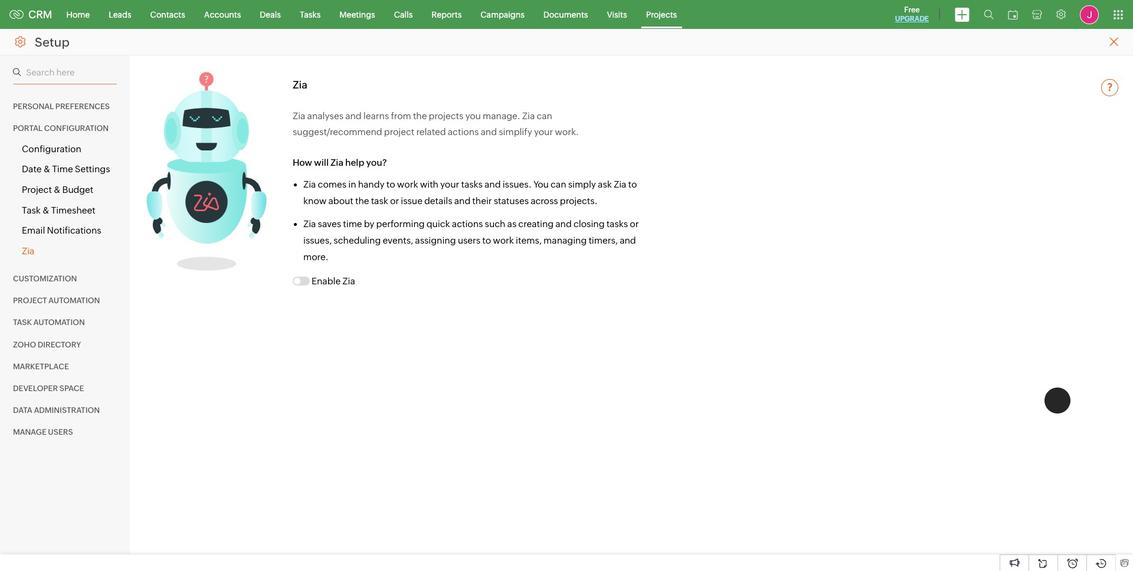 Task type: vqa. For each thing, say whether or not it's contained in the screenshot.
Search Tags text field
no



Task type: describe. For each thing, give the bounding box(es) containing it.
upgrade
[[896, 15, 930, 23]]

profile image
[[1081, 5, 1100, 24]]

crm link
[[9, 8, 52, 21]]

create menu element
[[949, 0, 977, 29]]

meetings
[[340, 10, 375, 19]]

free upgrade
[[896, 5, 930, 23]]

tasks
[[300, 10, 321, 19]]

tasks link
[[291, 0, 330, 29]]

projects
[[646, 10, 678, 19]]

campaigns
[[481, 10, 525, 19]]

meetings link
[[330, 0, 385, 29]]

contacts link
[[141, 0, 195, 29]]

accounts
[[204, 10, 241, 19]]

documents link
[[534, 0, 598, 29]]

create menu image
[[956, 7, 970, 22]]

crm
[[28, 8, 52, 21]]



Task type: locate. For each thing, give the bounding box(es) containing it.
reports
[[432, 10, 462, 19]]

reports link
[[422, 0, 471, 29]]

deals link
[[251, 0, 291, 29]]

deals
[[260, 10, 281, 19]]

profile element
[[1074, 0, 1107, 29]]

leads
[[109, 10, 131, 19]]

search element
[[977, 0, 1002, 29]]

home link
[[57, 0, 99, 29]]

calls link
[[385, 0, 422, 29]]

calendar image
[[1009, 10, 1019, 19]]

visits link
[[598, 0, 637, 29]]

calls
[[394, 10, 413, 19]]

visits
[[607, 10, 628, 19]]

free
[[905, 5, 920, 14]]

search image
[[985, 9, 995, 19]]

campaigns link
[[471, 0, 534, 29]]

documents
[[544, 10, 589, 19]]

leads link
[[99, 0, 141, 29]]

projects link
[[637, 0, 687, 29]]

home
[[66, 10, 90, 19]]

accounts link
[[195, 0, 251, 29]]

contacts
[[150, 10, 185, 19]]



